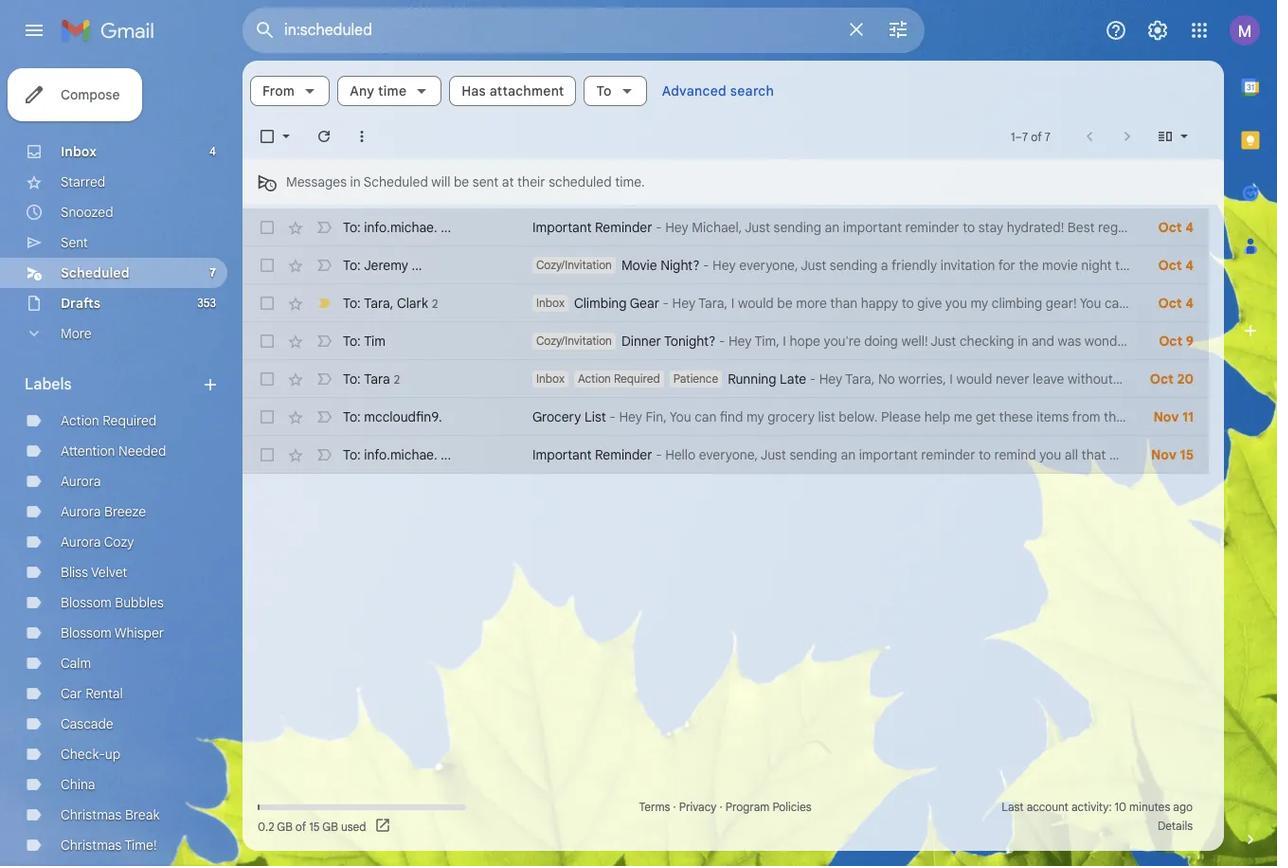Task type: vqa. For each thing, say whether or not it's contained in the screenshot.
first 'the' from left
no



Task type: describe. For each thing, give the bounding box(es) containing it.
below.
[[839, 409, 878, 426]]

1 · from the left
[[673, 800, 676, 814]]

stay
[[979, 219, 1004, 236]]

,
[[390, 294, 394, 311]]

required inside main content
[[614, 372, 660, 386]]

oct for cozy/invitation movie night? -
[[1159, 257, 1183, 274]]

scheduled
[[549, 173, 612, 191]]

cozy/invitation for movie
[[537, 258, 612, 272]]

drafts
[[61, 295, 101, 312]]

action inside labels navigation
[[61, 412, 99, 429]]

- right late
[[810, 371, 816, 388]]

any time button
[[338, 76, 442, 106]]

no
[[879, 371, 896, 388]]

details
[[1158, 819, 1193, 833]]

2 grocery from the left
[[1128, 409, 1175, 426]]

1 horizontal spatial can
[[1105, 295, 1127, 312]]

2 vertical spatial inbox
[[537, 372, 565, 386]]

labels
[[25, 375, 72, 394]]

2 gb from the left
[[323, 819, 338, 834]]

car
[[61, 685, 82, 702]]

bliss velvet
[[61, 564, 127, 581]]

program policies link
[[726, 800, 812, 814]]

the
[[1104, 409, 1124, 426]]

- down fin,
[[656, 446, 662, 464]]

- right list at the left
[[610, 409, 616, 426]]

movie
[[622, 257, 657, 274]]

1 vertical spatial be
[[778, 295, 793, 312]]

check-up
[[61, 746, 121, 763]]

privacy link
[[679, 800, 717, 814]]

aurora cozy link
[[61, 534, 134, 551]]

- up movie
[[656, 219, 662, 236]]

to: info.michae. ... for important reminder -
[[343, 446, 451, 464]]

important reminder - hey michael, just sending an important reminder to stay hydrated! best regards, maria
[[533, 219, 1185, 236]]

oct for cozy/invitation dinner tonight? -
[[1159, 333, 1183, 350]]

0 horizontal spatial maria
[[1152, 219, 1185, 236]]

details link
[[1158, 819, 1193, 833]]

attention needed link
[[61, 443, 166, 460]]

at
[[502, 173, 514, 191]]

account
[[1027, 800, 1069, 814]]

aurora for aurora link
[[61, 473, 101, 490]]

hey for michael,
[[666, 219, 689, 236]]

important
[[843, 219, 902, 236]]

4 row from the top
[[243, 322, 1210, 360]]

search mail image
[[248, 13, 282, 47]]

more button
[[0, 318, 227, 349]]

you
[[946, 295, 968, 312]]

christmas time!
[[61, 837, 157, 854]]

oct 4 for gear
[[1159, 295, 1194, 312]]

... for important reminder - hey michael, just sending an important reminder to stay hydrated! best regards, maria
[[441, 219, 451, 236]]

pick
[[1131, 295, 1155, 312]]

1 grocery from the left
[[768, 409, 815, 426]]

ago
[[1174, 800, 1193, 814]]

blossom for blossom bubbles
[[61, 594, 112, 611]]

snoozed link
[[61, 204, 113, 221]]

list
[[585, 409, 606, 426]]

christmas time! link
[[61, 837, 157, 854]]

snoozed
[[61, 204, 113, 221]]

to: info.michae. ... for important reminder - hey michael, just sending an important reminder to stay hydrated! best regards, maria
[[343, 219, 451, 236]]

to button
[[584, 76, 647, 106]]

... for important reminder -
[[441, 446, 451, 464]]

info.michae. for important reminder - hey michael, just sending an important reminder to stay hydrated! best regards, maria
[[364, 219, 438, 236]]

oct for inbox climbing gear - hey tara, i would be more than happy to give you my climbing gear! you can pick it up anytime today 
[[1159, 295, 1183, 312]]

privacy
[[679, 800, 717, 814]]

messages in scheduled will be sent at their scheduled time.
[[286, 173, 645, 191]]

sincerely,
[[1145, 371, 1203, 388]]

has
[[462, 82, 486, 100]]

3 to: from the top
[[343, 294, 361, 311]]

christmas break link
[[61, 807, 160, 824]]

2 · from the left
[[720, 800, 723, 814]]

breeze
[[104, 503, 146, 520]]

more
[[796, 295, 827, 312]]

0 vertical spatial be
[[454, 173, 469, 191]]

their
[[518, 173, 546, 191]]

important for important reminder - hey michael, just sending an important reminder to stay hydrated! best regards, maria
[[533, 219, 592, 236]]

labels heading
[[25, 375, 201, 394]]

up inside labels navigation
[[105, 746, 121, 763]]

last
[[1002, 800, 1024, 814]]

used
[[341, 819, 366, 834]]

aurora cozy
[[61, 534, 134, 551]]

to: tim
[[343, 333, 386, 350]]

these
[[1000, 409, 1034, 426]]

just
[[745, 219, 771, 236]]

action required inside main content
[[578, 372, 660, 386]]

climbing
[[574, 295, 627, 312]]

give
[[918, 295, 942, 312]]

minutes
[[1130, 800, 1171, 814]]

1 row from the top
[[243, 209, 1210, 246]]

messages
[[286, 173, 347, 191]]

christmas break
[[61, 807, 160, 824]]

advanced
[[662, 82, 727, 100]]

nov 15
[[1152, 446, 1194, 464]]

without
[[1068, 371, 1114, 388]]

terms
[[639, 800, 671, 814]]

reminder
[[906, 219, 960, 236]]

action inside row
[[578, 372, 611, 386]]

car rental
[[61, 685, 123, 702]]

1 vertical spatial to
[[902, 295, 914, 312]]

1 vertical spatial 15
[[309, 819, 320, 834]]

up inside main content
[[1170, 295, 1185, 312]]

blossom bubbles link
[[61, 594, 164, 611]]

0.2 gb of 15 gb used
[[258, 819, 366, 834]]

tara for ,
[[364, 294, 390, 311]]

fin,
[[646, 409, 667, 426]]

from
[[263, 82, 295, 100]]

info.michae. for important reminder -
[[364, 446, 438, 464]]

best
[[1068, 219, 1095, 236]]

4 for jeremy
[[1186, 257, 1194, 274]]

7 to: from the top
[[343, 446, 361, 464]]

- right tonight?
[[719, 333, 725, 350]]

calm
[[61, 655, 91, 672]]

to: tara , clark 2
[[343, 294, 438, 311]]

cascade
[[61, 716, 113, 733]]

you!
[[1117, 371, 1142, 388]]

gear
[[630, 295, 660, 312]]

oct 20
[[1151, 371, 1194, 388]]

help
[[925, 409, 951, 426]]

scheduled inside labels navigation
[[61, 264, 129, 282]]

blossom whisper link
[[61, 625, 164, 642]]

terms · privacy · program policies
[[639, 800, 812, 814]]

find
[[720, 409, 744, 426]]

running late - hey tara, no worries, i would never leave without you! sincerely, maria
[[728, 371, 1240, 388]]

bubbles
[[115, 594, 164, 611]]

oct 4 for night?
[[1159, 257, 1194, 274]]

sending
[[774, 219, 822, 236]]

than
[[831, 295, 858, 312]]

hey for tara,
[[820, 371, 843, 388]]

policies
[[773, 800, 812, 814]]

0 horizontal spatial would
[[738, 295, 774, 312]]

program
[[726, 800, 770, 814]]

more image
[[353, 127, 372, 146]]

0 horizontal spatial my
[[747, 409, 765, 426]]

5 to: from the top
[[343, 370, 361, 387]]

353
[[197, 296, 216, 310]]

0 horizontal spatial you
[[670, 409, 692, 426]]

bliss velvet link
[[61, 564, 127, 581]]

labels navigation
[[0, 61, 243, 866]]



Task type: locate. For each thing, give the bounding box(es) containing it.
2 up the to: mccloudfin9.
[[394, 372, 400, 386]]

0 horizontal spatial gb
[[277, 819, 293, 834]]

1 horizontal spatial maria
[[1206, 371, 1240, 388]]

nov for nov 15
[[1152, 446, 1177, 464]]

oct left 9
[[1159, 333, 1183, 350]]

1 vertical spatial info.michae.
[[364, 446, 438, 464]]

0 vertical spatial up
[[1170, 295, 1185, 312]]

2 vertical spatial oct 4
[[1159, 295, 1194, 312]]

2 oct 4 from the top
[[1159, 257, 1194, 274]]

jeremy
[[364, 257, 409, 274]]

i
[[732, 295, 735, 312], [950, 371, 953, 388]]

anytime
[[1189, 295, 1237, 312]]

row down running
[[243, 398, 1278, 436]]

0 vertical spatial 15
[[1181, 446, 1194, 464]]

time!
[[125, 837, 157, 854]]

gmail image
[[61, 11, 164, 49]]

row up running
[[243, 322, 1210, 360]]

2 to: info.michae. ... from the top
[[343, 446, 451, 464]]

reminder down list at the left
[[595, 446, 653, 464]]

1 vertical spatial christmas
[[61, 837, 122, 854]]

row down just
[[243, 284, 1278, 322]]

1 vertical spatial inbox
[[537, 296, 565, 310]]

1 horizontal spatial i
[[950, 371, 953, 388]]

1 vertical spatial ...
[[412, 257, 422, 274]]

break
[[125, 807, 160, 824]]

gear!
[[1046, 295, 1077, 312]]

be left more
[[778, 295, 793, 312]]

cozy
[[104, 534, 134, 551]]

footer
[[243, 798, 1210, 836]]

footer inside main content
[[243, 798, 1210, 836]]

toggle split pane mode image
[[1156, 127, 1175, 146]]

0 vertical spatial tara
[[364, 294, 390, 311]]

1 vertical spatial scheduled
[[61, 264, 129, 282]]

would left more
[[738, 295, 774, 312]]

0 vertical spatial inbox
[[61, 143, 97, 160]]

0 horizontal spatial to
[[902, 295, 914, 312]]

1 vertical spatial 2
[[394, 372, 400, 386]]

1 vertical spatial nov
[[1152, 446, 1177, 464]]

main content
[[243, 61, 1278, 851]]

hydrated!
[[1007, 219, 1065, 236]]

0 vertical spatial action required
[[578, 372, 660, 386]]

my
[[971, 295, 989, 312], [747, 409, 765, 426]]

follow link to manage storage image
[[374, 817, 393, 836]]

1 blossom from the top
[[61, 594, 112, 611]]

... down will
[[441, 219, 451, 236]]

running
[[728, 371, 777, 388]]

be
[[454, 173, 469, 191], [778, 295, 793, 312]]

None search field
[[243, 8, 925, 53]]

to: down the to: mccloudfin9.
[[343, 446, 361, 464]]

2 inside to: tara 2
[[394, 372, 400, 386]]

to: down in
[[343, 219, 361, 236]]

info.michae. up jeremy
[[364, 219, 438, 236]]

1 oct 4 from the top
[[1159, 219, 1194, 236]]

1 important from the top
[[533, 219, 592, 236]]

2 christmas from the top
[[61, 837, 122, 854]]

can left find
[[695, 409, 717, 426]]

i down the michael,
[[732, 295, 735, 312]]

tara
[[364, 294, 390, 311], [364, 370, 390, 387]]

my right you
[[971, 295, 989, 312]]

blossom down bliss velvet link
[[61, 594, 112, 611]]

1 horizontal spatial action
[[578, 372, 611, 386]]

has attachment
[[462, 82, 564, 100]]

0 vertical spatial you
[[1080, 295, 1102, 312]]

cozy/invitation inside the cozy/invitation movie night? -
[[537, 258, 612, 272]]

inbox inside inbox climbing gear - hey tara, i would be more than happy to give you my climbing gear! you can pick it up anytime today
[[537, 296, 565, 310]]

0 vertical spatial ...
[[441, 219, 451, 236]]

4 inside labels navigation
[[210, 144, 216, 158]]

0 vertical spatial would
[[738, 295, 774, 312]]

to: left ,
[[343, 294, 361, 311]]

0 vertical spatial oct 4
[[1159, 219, 1194, 236]]

required up needed
[[103, 412, 157, 429]]

1 tara from the top
[[364, 294, 390, 311]]

required
[[614, 372, 660, 386], [103, 412, 157, 429]]

oct right the pick
[[1159, 295, 1183, 312]]

0 vertical spatial christmas
[[61, 807, 122, 824]]

0 horizontal spatial i
[[732, 295, 735, 312]]

oct 4 right the pick
[[1159, 295, 1194, 312]]

christmas for christmas time!
[[61, 837, 122, 854]]

christmas for christmas break
[[61, 807, 122, 824]]

aurora for aurora cozy
[[61, 534, 101, 551]]

0 horizontal spatial can
[[695, 409, 717, 426]]

1 vertical spatial required
[[103, 412, 157, 429]]

cozy/invitation down climbing
[[537, 334, 612, 348]]

0 vertical spatial i
[[732, 295, 735, 312]]

tara, up tonight?
[[699, 295, 728, 312]]

car rental link
[[61, 685, 123, 702]]

to: mccloudfin9.
[[343, 409, 442, 426]]

15 right of
[[309, 819, 320, 834]]

9
[[1187, 333, 1194, 350]]

0 horizontal spatial up
[[105, 746, 121, 763]]

time
[[378, 82, 407, 100]]

1 horizontal spatial required
[[614, 372, 660, 386]]

dinner
[[622, 333, 662, 350]]

inbox left climbing
[[537, 296, 565, 310]]

0 vertical spatial cozy/invitation
[[537, 258, 612, 272]]

oct up it
[[1159, 257, 1183, 274]]

maria right 20
[[1206, 371, 1240, 388]]

2 aurora from the top
[[61, 503, 101, 520]]

2 right clark
[[432, 296, 438, 310]]

4 for info.michae.
[[1186, 219, 1194, 236]]

1 christmas from the top
[[61, 807, 122, 824]]

oct right regards, on the top of page
[[1159, 219, 1183, 236]]

inbox up the "grocery"
[[537, 372, 565, 386]]

you right fin,
[[670, 409, 692, 426]]

items
[[1037, 409, 1069, 426]]

1 vertical spatial blossom
[[61, 625, 112, 642]]

action required down cozy/invitation dinner tonight? -
[[578, 372, 660, 386]]

i right worries,
[[950, 371, 953, 388]]

scheduled link
[[61, 264, 129, 282]]

2 tara from the top
[[364, 370, 390, 387]]

scheduled right in
[[364, 173, 428, 191]]

to left the give
[[902, 295, 914, 312]]

- right gear
[[663, 295, 669, 312]]

1 reminder from the top
[[595, 219, 653, 236]]

·
[[673, 800, 676, 814], [720, 800, 723, 814]]

1 horizontal spatial my
[[971, 295, 989, 312]]

2
[[432, 296, 438, 310], [394, 372, 400, 386]]

important reminder -
[[533, 446, 666, 464]]

1 horizontal spatial scheduled
[[364, 173, 428, 191]]

row
[[243, 209, 1210, 246], [243, 246, 1210, 284], [243, 284, 1278, 322], [243, 322, 1210, 360], [243, 360, 1240, 398], [243, 398, 1278, 436], [243, 436, 1210, 474]]

grocery
[[533, 409, 581, 426]]

1 to: from the top
[[343, 219, 361, 236]]

- right night? at the top of the page
[[703, 257, 710, 274]]

important down the "grocery"
[[533, 446, 592, 464]]

mccloudfin9.
[[364, 409, 442, 426]]

0 vertical spatial maria
[[1152, 219, 1185, 236]]

action up attention
[[61, 412, 99, 429]]

action required inside labels navigation
[[61, 412, 157, 429]]

main menu image
[[23, 19, 45, 42]]

up right it
[[1170, 295, 1185, 312]]

1 aurora from the top
[[61, 473, 101, 490]]

2 row from the top
[[243, 246, 1210, 284]]

1 horizontal spatial gb
[[323, 819, 338, 834]]

blossom up calm
[[61, 625, 112, 642]]

grocery right the
[[1128, 409, 1175, 426]]

refresh image
[[315, 127, 334, 146]]

gb left of
[[277, 819, 293, 834]]

2 blossom from the top
[[61, 625, 112, 642]]

aurora breeze
[[61, 503, 146, 520]]

regards,
[[1099, 219, 1148, 236]]

gb
[[277, 819, 293, 834], [323, 819, 338, 834]]

2 to: from the top
[[343, 257, 361, 274]]

0 horizontal spatial required
[[103, 412, 157, 429]]

to: info.michae. ... up jeremy
[[343, 219, 451, 236]]

nov down the nov 11
[[1152, 446, 1177, 464]]

inbox
[[61, 143, 97, 160], [537, 296, 565, 310], [537, 372, 565, 386]]

2 reminder from the top
[[595, 446, 653, 464]]

can left the pick
[[1105, 295, 1127, 312]]

scheduled
[[364, 173, 428, 191], [61, 264, 129, 282]]

3 row from the top
[[243, 284, 1278, 322]]

6 row from the top
[[243, 398, 1278, 436]]

any
[[350, 82, 375, 100]]

tara for 2
[[364, 370, 390, 387]]

aurora down attention
[[61, 473, 101, 490]]

maria right regards, on the top of page
[[1152, 219, 1185, 236]]

6 to: from the top
[[343, 409, 361, 426]]

0 vertical spatial tara,
[[699, 295, 728, 312]]

from
[[1073, 409, 1101, 426]]

it
[[1159, 295, 1167, 312]]

attention needed
[[61, 443, 166, 460]]

hey right late
[[820, 371, 843, 388]]

my right find
[[747, 409, 765, 426]]

nov
[[1154, 409, 1180, 426], [1152, 446, 1177, 464]]

1 vertical spatial tara,
[[846, 371, 875, 388]]

china link
[[61, 776, 95, 793]]

required inside labels navigation
[[103, 412, 157, 429]]

1 vertical spatial can
[[695, 409, 717, 426]]

0 vertical spatial important
[[533, 219, 592, 236]]

row up find
[[243, 360, 1240, 398]]

up down cascade
[[105, 746, 121, 763]]

reminder
[[595, 219, 653, 236], [595, 446, 653, 464]]

to: left tim
[[343, 333, 361, 350]]

reminder for important reminder - hey michael, just sending an important reminder to stay hydrated! best regards, maria
[[595, 219, 653, 236]]

to: down to: tim
[[343, 370, 361, 387]]

main content containing from
[[243, 61, 1278, 851]]

blossom for blossom whisper
[[61, 625, 112, 642]]

tara down tim
[[364, 370, 390, 387]]

1 horizontal spatial ·
[[720, 800, 723, 814]]

whisper
[[114, 625, 164, 642]]

china
[[61, 776, 95, 793]]

you right the gear!
[[1080, 295, 1102, 312]]

0 horizontal spatial grocery
[[768, 409, 815, 426]]

0 vertical spatial to
[[963, 219, 976, 236]]

blossom whisper
[[61, 625, 164, 642]]

· right privacy link
[[720, 800, 723, 814]]

to left stay
[[963, 219, 976, 236]]

list
[[819, 409, 836, 426]]

tab list
[[1225, 61, 1278, 798]]

hey up night? at the top of the page
[[666, 219, 689, 236]]

1 vertical spatial action required
[[61, 412, 157, 429]]

1 vertical spatial to: info.michae. ...
[[343, 446, 451, 464]]

support image
[[1105, 19, 1128, 42]]

0 vertical spatial to: info.michae. ...
[[343, 219, 451, 236]]

action required up attention needed
[[61, 412, 157, 429]]

3 aurora from the top
[[61, 534, 101, 551]]

· right terms link
[[673, 800, 676, 814]]

to
[[597, 82, 612, 100]]

2 vertical spatial aurora
[[61, 534, 101, 551]]

aurora down aurora link
[[61, 503, 101, 520]]

action up list at the left
[[578, 372, 611, 386]]

oct 4
[[1159, 219, 1194, 236], [1159, 257, 1194, 274], [1159, 295, 1194, 312]]

aurora up bliss
[[61, 534, 101, 551]]

calm link
[[61, 655, 91, 672]]

1 vertical spatial important
[[533, 446, 592, 464]]

christmas
[[61, 807, 122, 824], [61, 837, 122, 854]]

cozy/invitation movie night? -
[[537, 257, 713, 274]]

1 vertical spatial oct 4
[[1159, 257, 1194, 274]]

inbox up starred
[[61, 143, 97, 160]]

1 vertical spatial tara
[[364, 370, 390, 387]]

cozy/invitation for dinner
[[537, 334, 612, 348]]

4 for tara
[[1186, 295, 1194, 312]]

0 horizontal spatial action required
[[61, 412, 157, 429]]

2 inside to: tara , clark 2
[[432, 296, 438, 310]]

settings image
[[1147, 19, 1170, 42]]

i'd
[[1216, 409, 1230, 426]]

0 vertical spatial aurora
[[61, 473, 101, 490]]

3 oct 4 from the top
[[1159, 295, 1194, 312]]

15
[[1181, 446, 1194, 464], [309, 819, 320, 834]]

... right jeremy
[[412, 257, 422, 274]]

important for important reminder -
[[533, 446, 592, 464]]

0 vertical spatial info.michae.
[[364, 219, 438, 236]]

7 row from the top
[[243, 436, 1210, 474]]

0 vertical spatial my
[[971, 295, 989, 312]]

None checkbox
[[258, 127, 277, 146], [258, 256, 277, 275], [258, 446, 277, 464], [258, 127, 277, 146], [258, 256, 277, 275], [258, 446, 277, 464]]

0 horizontal spatial ·
[[673, 800, 676, 814]]

clear search image
[[838, 10, 876, 48]]

has attachment button
[[450, 76, 577, 106]]

oct 4 up it
[[1159, 257, 1194, 274]]

velvet
[[91, 564, 127, 581]]

christmas down christmas break
[[61, 837, 122, 854]]

christmas down china
[[61, 807, 122, 824]]

inbox climbing gear - hey tara, i would be more than happy to give you my climbing gear! you can pick it up anytime today 
[[537, 295, 1278, 312]]

0 horizontal spatial scheduled
[[61, 264, 129, 282]]

up
[[1170, 295, 1185, 312], [105, 746, 121, 763]]

0 horizontal spatial 2
[[394, 372, 400, 386]]

1 horizontal spatial be
[[778, 295, 793, 312]]

oct left 20
[[1151, 371, 1174, 388]]

1 vertical spatial aurora
[[61, 503, 101, 520]]

0 vertical spatial can
[[1105, 295, 1127, 312]]

0 horizontal spatial tara,
[[699, 295, 728, 312]]

will
[[432, 173, 451, 191]]

1 horizontal spatial 15
[[1181, 446, 1194, 464]]

aurora
[[61, 473, 101, 490], [61, 503, 101, 520], [61, 534, 101, 551]]

2 vertical spatial ...
[[441, 446, 451, 464]]

1 to: info.michae. ... from the top
[[343, 219, 451, 236]]

0 vertical spatial nov
[[1154, 409, 1180, 426]]

1 vertical spatial maria
[[1206, 371, 1240, 388]]

hey down night? at the top of the page
[[673, 295, 696, 312]]

2 info.michae. from the top
[[364, 446, 438, 464]]

to: down to: tara 2
[[343, 409, 361, 426]]

1 vertical spatial you
[[670, 409, 692, 426]]

worries,
[[899, 371, 947, 388]]

info.michae. down mccloudfin9.
[[364, 446, 438, 464]]

1 vertical spatial would
[[957, 371, 993, 388]]

Search mail text field
[[284, 21, 834, 40]]

2 important from the top
[[533, 446, 592, 464]]

0 vertical spatial 2
[[432, 296, 438, 310]]

1 vertical spatial i
[[950, 371, 953, 388]]

4 to: from the top
[[343, 333, 361, 350]]

1 horizontal spatial would
[[957, 371, 993, 388]]

michael,
[[692, 219, 742, 236]]

1 horizontal spatial 2
[[432, 296, 438, 310]]

important down scheduled
[[533, 219, 592, 236]]

to: left jeremy
[[343, 257, 361, 274]]

None checkbox
[[258, 218, 277, 237], [258, 294, 277, 313], [258, 332, 277, 351], [258, 370, 277, 389], [258, 408, 277, 427], [258, 218, 277, 237], [258, 294, 277, 313], [258, 332, 277, 351], [258, 370, 277, 389], [258, 408, 277, 427]]

tonight?
[[664, 333, 716, 350]]

1 vertical spatial cozy/invitation
[[537, 334, 612, 348]]

row down the michael,
[[243, 246, 1210, 284]]

0 horizontal spatial action
[[61, 412, 99, 429]]

0 vertical spatial reminder
[[595, 219, 653, 236]]

nov for nov 11
[[1154, 409, 1180, 426]]

inbox link
[[61, 143, 97, 160]]

oct 9
[[1159, 333, 1194, 350]]

time.
[[615, 173, 645, 191]]

night?
[[661, 257, 700, 274]]

grocery left list
[[768, 409, 815, 426]]

0 horizontal spatial 15
[[309, 819, 320, 834]]

tara, left no
[[846, 371, 875, 388]]

5 row from the top
[[243, 360, 1240, 398]]

cozy/invitation up climbing
[[537, 258, 612, 272]]

activity:
[[1072, 800, 1112, 814]]

hey left fin,
[[619, 409, 643, 426]]

row up night? at the top of the page
[[243, 209, 1210, 246]]

inbox inside labels navigation
[[61, 143, 97, 160]]

hey for fin,
[[619, 409, 643, 426]]

1 horizontal spatial action required
[[578, 372, 660, 386]]

...
[[441, 219, 451, 236], [412, 257, 422, 274], [441, 446, 451, 464]]

1 info.michae. from the top
[[364, 219, 438, 236]]

1 vertical spatial reminder
[[595, 446, 653, 464]]

tara,
[[699, 295, 728, 312], [846, 371, 875, 388]]

1 cozy/invitation from the top
[[537, 258, 612, 272]]

grocery list - hey fin, you can find my grocery list below. please help me get these items from the grocery store, i'd greatly 
[[533, 409, 1278, 426]]

compose
[[61, 86, 120, 103]]

15 down 11 at top
[[1181, 446, 1194, 464]]

0 vertical spatial action
[[578, 372, 611, 386]]

reminder up the cozy/invitation movie night? -
[[595, 219, 653, 236]]

oct 4 right regards, on the top of page
[[1159, 219, 1194, 236]]

to: info.michae. ... down the to: mccloudfin9.
[[343, 446, 451, 464]]

nov left 11 at top
[[1154, 409, 1180, 426]]

gb left used
[[323, 819, 338, 834]]

scheduled up drafts in the top of the page
[[61, 264, 129, 282]]

from button
[[250, 76, 330, 106]]

to:
[[343, 219, 361, 236], [343, 257, 361, 274], [343, 294, 361, 311], [343, 333, 361, 350], [343, 370, 361, 387], [343, 409, 361, 426], [343, 446, 361, 464]]

reminder for important reminder -
[[595, 446, 653, 464]]

0 vertical spatial scheduled
[[364, 173, 428, 191]]

oct for running late - hey tara, no worries, i would never leave without you! sincerely, maria
[[1151, 371, 1174, 388]]

would left never
[[957, 371, 993, 388]]

0 horizontal spatial be
[[454, 173, 469, 191]]

row down find
[[243, 436, 1210, 474]]

bliss
[[61, 564, 88, 581]]

cozy/invitation dinner tonight? -
[[537, 333, 729, 350]]

aurora for aurora breeze
[[61, 503, 101, 520]]

info.michae.
[[364, 219, 438, 236], [364, 446, 438, 464]]

0 vertical spatial required
[[614, 372, 660, 386]]

... down mccloudfin9.
[[441, 446, 451, 464]]

tara left clark
[[364, 294, 390, 311]]

1 horizontal spatial grocery
[[1128, 409, 1175, 426]]

1 horizontal spatial to
[[963, 219, 976, 236]]

blossom
[[61, 594, 112, 611], [61, 625, 112, 642]]

1 horizontal spatial up
[[1170, 295, 1185, 312]]

1 vertical spatial up
[[105, 746, 121, 763]]

be right will
[[454, 173, 469, 191]]

sent link
[[61, 234, 88, 251]]

1 horizontal spatial you
[[1080, 295, 1102, 312]]

1 gb from the left
[[277, 819, 293, 834]]

compose button
[[8, 68, 143, 121]]

cozy/invitation inside cozy/invitation dinner tonight? -
[[537, 334, 612, 348]]

to: jeremy ...
[[343, 257, 422, 274]]

would
[[738, 295, 774, 312], [957, 371, 993, 388]]

required down dinner
[[614, 372, 660, 386]]

1 vertical spatial action
[[61, 412, 99, 429]]

footer containing terms
[[243, 798, 1210, 836]]

sent
[[61, 234, 88, 251]]

advanced search options image
[[880, 10, 918, 48]]

0 vertical spatial blossom
[[61, 594, 112, 611]]

1 horizontal spatial tara,
[[846, 371, 875, 388]]

7
[[210, 265, 216, 280]]

1 vertical spatial my
[[747, 409, 765, 426]]

2 cozy/invitation from the top
[[537, 334, 612, 348]]



